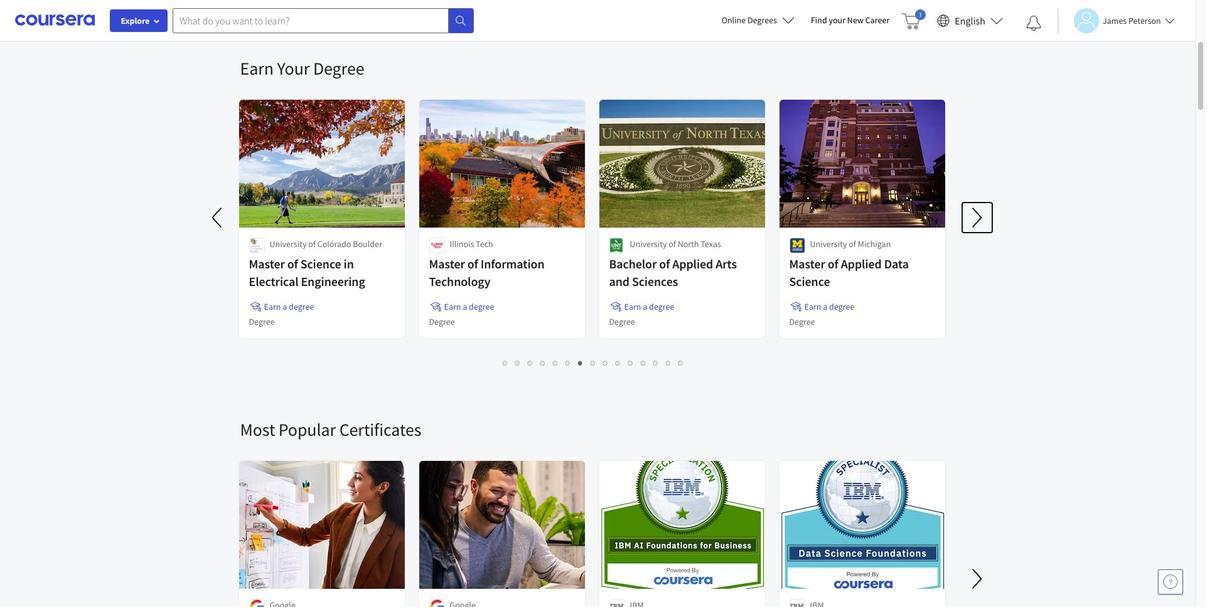 Task type: vqa. For each thing, say whether or not it's contained in the screenshot.
fourth A
yes



Task type: describe. For each thing, give the bounding box(es) containing it.
of for university of michigan
[[849, 239, 857, 250]]

degrees
[[748, 14, 778, 26]]

university of colorado boulder
[[270, 239, 382, 250]]

earn for master of science in electrical engineering
[[264, 301, 281, 313]]

in
[[344, 256, 354, 272]]

english
[[956, 14, 986, 27]]

electrical
[[249, 274, 299, 290]]

a for bachelor of applied arts and sciences
[[643, 301, 648, 313]]

of for university of colorado boulder
[[309, 239, 316, 250]]

bachelor
[[610, 256, 657, 272]]

a for master of science in electrical engineering
[[283, 301, 287, 313]]

5 button
[[550, 356, 562, 371]]

14 button
[[663, 356, 676, 371]]

4 button
[[537, 356, 550, 371]]

12
[[641, 357, 651, 369]]

earn for master of applied data science
[[805, 301, 822, 313]]

illinois tech image
[[429, 238, 445, 254]]

university for engineering
[[270, 239, 307, 250]]

university of north texas image
[[610, 238, 624, 254]]

degree for in
[[289, 301, 314, 313]]

technology
[[429, 274, 491, 290]]

bachelor of applied arts and sciences
[[610, 256, 737, 290]]

most popular certificates carousel element
[[234, 381, 1206, 608]]

master of applied data science
[[790, 256, 909, 290]]

explore button
[[110, 9, 168, 32]]

What do you want to learn? text field
[[173, 8, 449, 33]]

engineering
[[301, 274, 365, 290]]

information
[[481, 256, 545, 272]]

degree for data
[[830, 301, 855, 313]]

earn a degree for master of applied data science
[[805, 301, 855, 313]]

data
[[885, 256, 909, 272]]

8 button
[[587, 356, 600, 371]]

7 button
[[575, 356, 587, 371]]

texas
[[701, 239, 722, 250]]

popular
[[279, 419, 336, 442]]

shopping cart: 1 item image
[[903, 9, 927, 30]]

online degrees
[[722, 14, 778, 26]]

next slide image
[[963, 203, 993, 233]]

earn for master of information technology
[[444, 301, 461, 313]]

10 button
[[612, 356, 626, 371]]

most
[[240, 419, 275, 442]]

degree for bachelor of applied arts and sciences
[[610, 317, 635, 328]]

6
[[566, 357, 571, 369]]

your
[[277, 57, 310, 80]]

degree for master of science in electrical engineering
[[249, 317, 275, 328]]

applied for arts
[[673, 256, 714, 272]]

james peterson
[[1104, 15, 1162, 26]]

degree for master of applied data science
[[790, 317, 816, 328]]

15
[[679, 357, 689, 369]]

explore
[[121, 15, 150, 26]]

tech
[[476, 239, 493, 250]]

1
[[503, 357, 508, 369]]

next slide image
[[963, 565, 993, 595]]

10 11 12 13 14 15
[[616, 357, 689, 369]]

james peterson button
[[1058, 8, 1176, 33]]

13
[[654, 357, 664, 369]]

career
[[866, 14, 890, 26]]



Task type: locate. For each thing, give the bounding box(es) containing it.
of left michigan
[[849, 239, 857, 250]]

2
[[516, 357, 521, 369]]

1 a from the left
[[283, 301, 287, 313]]

1 list from the top
[[240, 2, 956, 16]]

applied down north
[[673, 256, 714, 272]]

of
[[309, 239, 316, 250], [669, 239, 676, 250], [849, 239, 857, 250], [287, 256, 298, 272], [468, 256, 478, 272], [660, 256, 670, 272], [828, 256, 839, 272]]

2 master from the left
[[429, 256, 465, 272]]

master for master of applied data science
[[790, 256, 826, 272]]

1 button
[[499, 356, 512, 371]]

applied
[[673, 256, 714, 272], [841, 256, 882, 272]]

2 horizontal spatial master
[[790, 256, 826, 272]]

applied inside master of applied data science
[[841, 256, 882, 272]]

a for master of information technology
[[463, 301, 467, 313]]

9
[[604, 357, 609, 369]]

earn down technology
[[444, 301, 461, 313]]

master of information technology
[[429, 256, 545, 290]]

1 horizontal spatial university
[[630, 239, 667, 250]]

university for sciences
[[630, 239, 667, 250]]

master for master of science in electrical engineering
[[249, 256, 285, 272]]

11
[[629, 357, 639, 369]]

applied for data
[[841, 256, 882, 272]]

coursera image
[[15, 10, 95, 30]]

earn a degree down technology
[[444, 301, 495, 313]]

of inside bachelor of applied arts and sciences
[[660, 256, 670, 272]]

7
[[578, 357, 584, 369]]

0 vertical spatial list
[[240, 2, 956, 16]]

illinois tech
[[450, 239, 493, 250]]

earn for bachelor of applied arts and sciences
[[625, 301, 642, 313]]

english button
[[933, 0, 1009, 41]]

0 horizontal spatial master
[[249, 256, 285, 272]]

earn down master of applied data science
[[805, 301, 822, 313]]

degree for technology
[[469, 301, 495, 313]]

3 a from the left
[[643, 301, 648, 313]]

of for master of applied data science
[[828, 256, 839, 272]]

university right university of michigan icon on the top
[[811, 239, 848, 250]]

previous slide image
[[203, 203, 233, 233]]

of left north
[[669, 239, 676, 250]]

earn a degree down master of applied data science
[[805, 301, 855, 313]]

2 button
[[512, 356, 524, 371]]

master inside master of applied data science
[[790, 256, 826, 272]]

online degrees button
[[712, 6, 805, 34]]

a for master of applied data science
[[824, 301, 828, 313]]

None search field
[[173, 8, 474, 33]]

help center image
[[1164, 575, 1179, 590]]

degree down master of science in electrical engineering
[[289, 301, 314, 313]]

online
[[722, 14, 746, 26]]

of inside master of applied data science
[[828, 256, 839, 272]]

earn down and
[[625, 301, 642, 313]]

of inside 'master of information technology'
[[468, 256, 478, 272]]

0 vertical spatial science
[[301, 256, 341, 272]]

boulder
[[353, 239, 382, 250]]

2 applied from the left
[[841, 256, 882, 272]]

applied down university of michigan
[[841, 256, 882, 272]]

3 degree from the left
[[650, 301, 675, 313]]

of for master of science in electrical engineering
[[287, 256, 298, 272]]

university of north texas
[[630, 239, 722, 250]]

university
[[270, 239, 307, 250], [630, 239, 667, 250], [811, 239, 848, 250]]

master for master of information technology
[[429, 256, 465, 272]]

sciences
[[632, 274, 679, 290]]

your
[[829, 14, 846, 26]]

of for university of north texas
[[669, 239, 676, 250]]

2 university from the left
[[630, 239, 667, 250]]

science
[[301, 256, 341, 272], [790, 274, 831, 290]]

of for master of information technology
[[468, 256, 478, 272]]

university of colorado boulder image
[[249, 238, 265, 254]]

11 button
[[625, 356, 639, 371]]

a down sciences
[[643, 301, 648, 313]]

14
[[666, 357, 676, 369]]

degree
[[313, 57, 365, 80], [249, 317, 275, 328], [429, 317, 455, 328], [610, 317, 635, 328], [790, 317, 816, 328]]

of up electrical
[[287, 256, 298, 272]]

4 a from the left
[[824, 301, 828, 313]]

master down university of michigan icon on the top
[[790, 256, 826, 272]]

show notifications image
[[1027, 16, 1042, 31]]

of down the illinois tech
[[468, 256, 478, 272]]

north
[[678, 239, 699, 250]]

a down electrical
[[283, 301, 287, 313]]

1 master from the left
[[249, 256, 285, 272]]

1 horizontal spatial master
[[429, 256, 465, 272]]

of inside master of science in electrical engineering
[[287, 256, 298, 272]]

2 a from the left
[[463, 301, 467, 313]]

4 earn a degree from the left
[[805, 301, 855, 313]]

13 button
[[650, 356, 664, 371]]

of for bachelor of applied arts and sciences
[[660, 256, 670, 272]]

4 degree from the left
[[830, 301, 855, 313]]

of left colorado
[[309, 239, 316, 250]]

1 earn a degree from the left
[[264, 301, 314, 313]]

earn your degree carousel element
[[203, 19, 993, 381]]

university up bachelor
[[630, 239, 667, 250]]

earn down electrical
[[264, 301, 281, 313]]

2 list from the top
[[240, 356, 947, 371]]

master of science in electrical engineering
[[249, 256, 365, 290]]

science down university of michigan icon on the top
[[790, 274, 831, 290]]

earn a degree for master of science in electrical engineering
[[264, 301, 314, 313]]

master up electrical
[[249, 256, 285, 272]]

james
[[1104, 15, 1128, 26]]

list inside earn your degree carousel element
[[240, 356, 947, 371]]

degree down sciences
[[650, 301, 675, 313]]

master inside 'master of information technology'
[[429, 256, 465, 272]]

0 horizontal spatial university
[[270, 239, 307, 250]]

earn a degree
[[264, 301, 314, 313], [444, 301, 495, 313], [625, 301, 675, 313], [805, 301, 855, 313]]

6 button
[[562, 356, 575, 371]]

3 earn a degree from the left
[[625, 301, 675, 313]]

1 university from the left
[[270, 239, 307, 250]]

of down university of michigan
[[828, 256, 839, 272]]

a down master of applied data science
[[824, 301, 828, 313]]

degree
[[289, 301, 314, 313], [469, 301, 495, 313], [650, 301, 675, 313], [830, 301, 855, 313]]

earn a degree down sciences
[[625, 301, 675, 313]]

1 degree from the left
[[289, 301, 314, 313]]

5
[[553, 357, 558, 369]]

and
[[610, 274, 630, 290]]

peterson
[[1129, 15, 1162, 26]]

4
[[541, 357, 546, 369]]

earn left your
[[240, 57, 274, 80]]

master inside master of science in electrical engineering
[[249, 256, 285, 272]]

3 button
[[524, 356, 537, 371]]

3 university from the left
[[811, 239, 848, 250]]

list
[[240, 2, 956, 16], [240, 356, 947, 371]]

12 button
[[638, 356, 651, 371]]

list containing 1
[[240, 356, 947, 371]]

find
[[811, 14, 828, 26]]

1 vertical spatial science
[[790, 274, 831, 290]]

1 horizontal spatial applied
[[841, 256, 882, 272]]

8
[[591, 357, 596, 369]]

find your new career link
[[805, 13, 896, 28]]

illinois
[[450, 239, 474, 250]]

university of michigan
[[811, 239, 891, 250]]

earn
[[240, 57, 274, 80], [264, 301, 281, 313], [444, 301, 461, 313], [625, 301, 642, 313], [805, 301, 822, 313]]

2 horizontal spatial university
[[811, 239, 848, 250]]

10
[[616, 357, 626, 369]]

2 earn a degree from the left
[[444, 301, 495, 313]]

3 master from the left
[[790, 256, 826, 272]]

michigan
[[858, 239, 891, 250]]

university right university of colorado boulder image
[[270, 239, 307, 250]]

9 button
[[600, 356, 612, 371]]

earn a degree down electrical
[[264, 301, 314, 313]]

colorado
[[318, 239, 351, 250]]

a down technology
[[463, 301, 467, 313]]

science down university of colorado boulder
[[301, 256, 341, 272]]

arts
[[716, 256, 737, 272]]

certificates
[[340, 419, 422, 442]]

a
[[283, 301, 287, 313], [463, 301, 467, 313], [643, 301, 648, 313], [824, 301, 828, 313]]

1 horizontal spatial science
[[790, 274, 831, 290]]

1 vertical spatial list
[[240, 356, 947, 371]]

science inside master of applied data science
[[790, 274, 831, 290]]

degree down master of applied data science
[[830, 301, 855, 313]]

most popular certificates
[[240, 419, 422, 442]]

master down illinois tech icon
[[429, 256, 465, 272]]

applied inside bachelor of applied arts and sciences
[[673, 256, 714, 272]]

find your new career
[[811, 14, 890, 26]]

new
[[848, 14, 864, 26]]

3
[[528, 357, 533, 369]]

earn a degree for master of information technology
[[444, 301, 495, 313]]

15 button
[[675, 356, 689, 371]]

earn your degree
[[240, 57, 365, 80]]

1 applied from the left
[[673, 256, 714, 272]]

degree down technology
[[469, 301, 495, 313]]

0 horizontal spatial science
[[301, 256, 341, 272]]

earn a degree for bachelor of applied arts and sciences
[[625, 301, 675, 313]]

degree for arts
[[650, 301, 675, 313]]

0 horizontal spatial applied
[[673, 256, 714, 272]]

of up sciences
[[660, 256, 670, 272]]

science inside master of science in electrical engineering
[[301, 256, 341, 272]]

degree for master of information technology
[[429, 317, 455, 328]]

2 degree from the left
[[469, 301, 495, 313]]

master
[[249, 256, 285, 272], [429, 256, 465, 272], [790, 256, 826, 272]]

university of michigan image
[[790, 238, 806, 254]]



